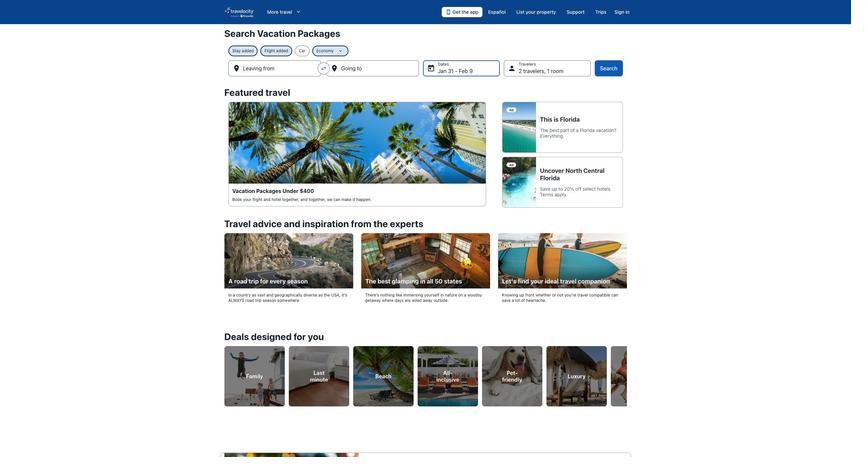 Task type: vqa. For each thing, say whether or not it's contained in the screenshot.
Tab List to the top
no



Task type: locate. For each thing, give the bounding box(es) containing it.
travel advice and inspiration from the experts region
[[220, 215, 631, 316]]

previous image
[[220, 371, 228, 379]]

download the app button image
[[446, 9, 451, 15]]

swap origin and destination values image
[[321, 65, 327, 71]]

next image
[[623, 371, 631, 379]]

main content
[[0, 24, 851, 458]]



Task type: describe. For each thing, give the bounding box(es) containing it.
featured travel region
[[220, 83, 631, 215]]

travelocity logo image
[[224, 7, 254, 17]]



